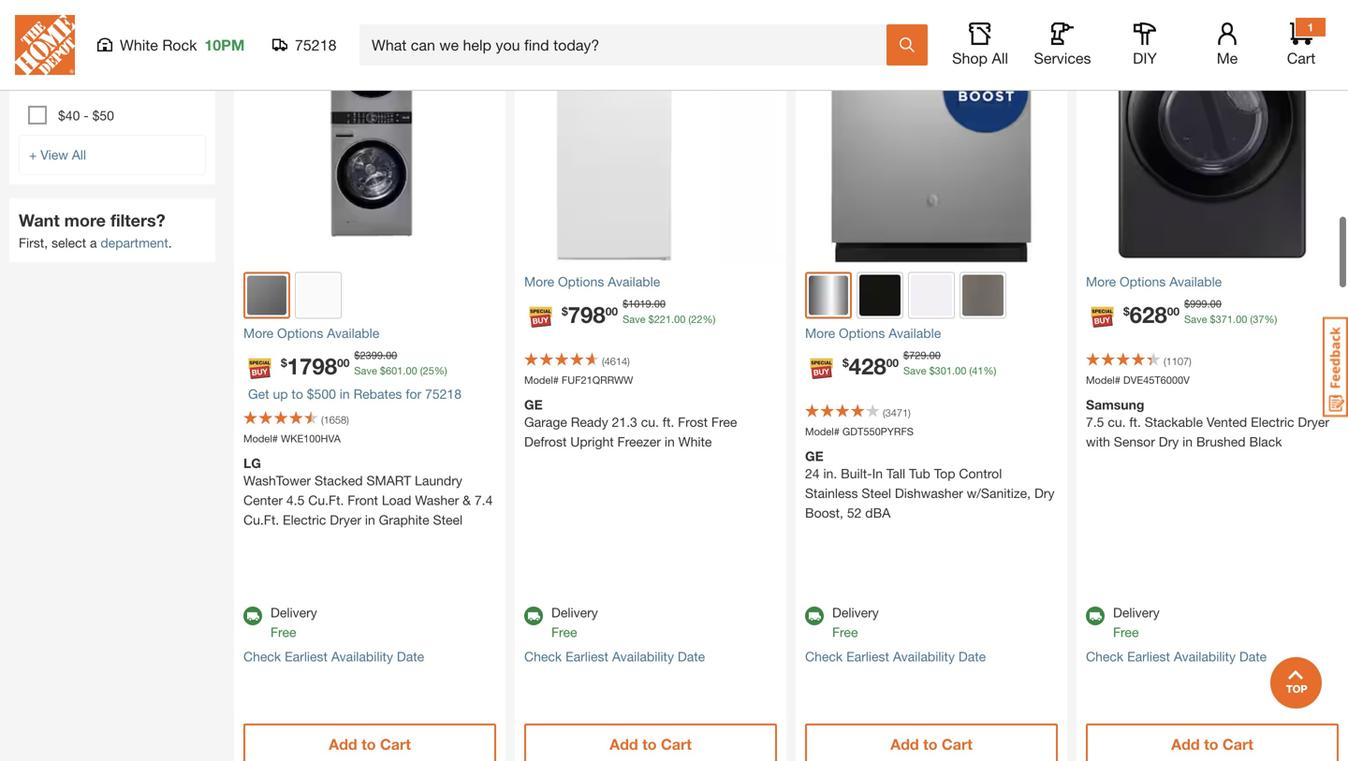 Task type: locate. For each thing, give the bounding box(es) containing it.
2 check earliest availability date link from the left
[[524, 647, 705, 667]]

1 availability from the left
[[331, 649, 393, 664]]

save down '729'
[[904, 365, 927, 377]]

- right $10
[[84, 7, 89, 22]]

) for 798
[[628, 355, 630, 368]]

0 vertical spatial ge
[[524, 397, 543, 413]]

check for check earliest availability date link associated with 2nd available shipping image from right
[[805, 649, 843, 664]]

dryer down front
[[330, 512, 361, 528]]

ft. left frost
[[663, 414, 675, 430]]

2 add to cart from the left
[[610, 736, 692, 753]]

0 horizontal spatial steel
[[433, 512, 463, 528]]

cu.ft. down center
[[243, 512, 279, 528]]

steel
[[862, 486, 892, 501], [433, 512, 463, 528]]

earliest for fourth available shipping image from the left
[[1128, 649, 1171, 664]]

%) right "601" in the top left of the page
[[434, 365, 447, 377]]

add for fourth available shipping image from right
[[329, 736, 357, 753]]

4 delivery free from the left
[[1113, 605, 1160, 640]]

+ view all link
[[19, 135, 206, 175]]

model# up the samsung
[[1086, 374, 1121, 386]]

date for check earliest availability date link associated with fourth available shipping image from the left
[[1240, 649, 1267, 664]]

to for 2nd available shipping image from right
[[923, 736, 938, 753]]

samsung
[[1086, 397, 1145, 413]]

$20 right $10
[[92, 7, 114, 22]]

free for 2nd available shipping image from right
[[833, 625, 858, 640]]

1 delivery from the left
[[271, 605, 317, 620]]

more options available link
[[524, 272, 777, 292], [1086, 272, 1339, 292], [243, 324, 496, 343], [805, 324, 1058, 343]]

more options available link up 1019
[[524, 272, 777, 292]]

( inside $ 1019 . 00 save $ 221 . 00 ( 22 %)
[[689, 313, 691, 325]]

2 available shipping image from the left
[[524, 607, 543, 626]]

. right a
[[168, 235, 172, 251]]

2 availability from the left
[[612, 649, 674, 664]]

check for check earliest availability date link corresponding to third available shipping image from the right
[[524, 649, 562, 664]]

white
[[120, 36, 158, 54], [679, 434, 712, 450]]

available up "2399"
[[327, 325, 379, 341]]

%) for 428
[[984, 365, 997, 377]]

1 vertical spatial $20
[[58, 40, 80, 56]]

1 vertical spatial $30
[[58, 74, 80, 89]]

1 horizontal spatial cu.
[[1108, 414, 1126, 430]]

dryer inside samsung 7.5 cu. ft. stackable vented electric dryer with sensor dry in brushed black
[[1298, 414, 1330, 430]]

model# up garage
[[524, 374, 559, 386]]

$ 798 00
[[562, 301, 618, 328]]

all right view
[[72, 147, 86, 162]]

1 horizontal spatial electric
[[1251, 414, 1295, 430]]

dryer
[[1298, 414, 1330, 430], [330, 512, 361, 528]]

) up the fuf21qrrww in the left of the page
[[628, 355, 630, 368]]

1 available shipping image from the left
[[243, 607, 262, 626]]

vented
[[1207, 414, 1248, 430]]

ft. inside the ge garage ready 21.3 cu. ft. frost free defrost upright freezer in white
[[663, 414, 675, 430]]

$40 left $50
[[58, 108, 80, 123]]

- for $30
[[84, 74, 89, 89]]

2 ft. from the left
[[1130, 414, 1141, 430]]

tub
[[909, 466, 931, 481]]

delivery
[[271, 605, 317, 620], [552, 605, 598, 620], [833, 605, 879, 620], [1113, 605, 1160, 620]]

check earliest availability date link for 2nd available shipping image from right
[[805, 647, 986, 667]]

1 horizontal spatial white
[[679, 434, 712, 450]]

more options available link up 999
[[1086, 272, 1339, 292]]

24
[[805, 466, 820, 481]]

white left rock
[[120, 36, 158, 54]]

options
[[558, 274, 604, 289], [1120, 274, 1166, 289], [277, 325, 323, 341], [839, 325, 885, 341]]

75218
[[295, 36, 337, 54], [425, 386, 462, 402]]

delivery for fourth available shipping image from right
[[271, 605, 317, 620]]

steel down washer
[[433, 512, 463, 528]]

save for 798
[[623, 313, 646, 325]]

75218 right 10pm
[[295, 36, 337, 54]]

3 add to cart from the left
[[891, 736, 973, 753]]

add to cart for check earliest availability date link corresponding to third available shipping image from the right
[[610, 736, 692, 753]]

white down frost
[[679, 434, 712, 450]]

+
[[29, 147, 37, 162]]

to for fourth available shipping image from right
[[362, 736, 376, 753]]

save inside $ 2399 . 00 save $ 601 . 00 ( 25 %) get up to $500 in  rebates for 75218
[[354, 365, 377, 377]]

1 date from the left
[[397, 649, 424, 664]]

( 4614 )
[[602, 355, 630, 368]]

the home depot logo image
[[15, 15, 75, 75]]

3 delivery from the left
[[833, 605, 879, 620]]

delivery free for 2nd available shipping image from right
[[833, 605, 879, 640]]

more options available
[[524, 274, 660, 289], [1086, 274, 1222, 289], [243, 325, 379, 341], [805, 325, 941, 341]]

$ down 1019
[[649, 313, 654, 325]]

cu.ft.
[[308, 493, 344, 508], [243, 512, 279, 528]]

control
[[959, 466, 1002, 481]]

washer
[[415, 493, 459, 508]]

ge inside the ge garage ready 21.3 cu. ft. frost free defrost upright freezer in white
[[524, 397, 543, 413]]

1 vertical spatial white
[[679, 434, 712, 450]]

cart 1
[[1287, 21, 1316, 67]]

0 vertical spatial 75218
[[295, 36, 337, 54]]

2 add from the left
[[610, 736, 638, 753]]

date for check earliest availability date link corresponding to fourth available shipping image from right
[[397, 649, 424, 664]]

0 horizontal spatial cu.
[[641, 414, 659, 430]]

dry
[[1159, 434, 1179, 450], [1035, 486, 1055, 501]]

department link
[[101, 235, 168, 251]]

1 vertical spatial all
[[72, 147, 86, 162]]

%) right 371
[[1265, 313, 1278, 325]]

( right the 301
[[970, 365, 972, 377]]

save inside $ 729 . 00 save $ 301 . 00 ( 41 %)
[[904, 365, 927, 377]]

earliest for 2nd available shipping image from right
[[847, 649, 890, 664]]

999
[[1190, 298, 1208, 310]]

more options available up $ 428 00
[[805, 325, 941, 341]]

75218 down "25"
[[425, 386, 462, 402]]

%) inside $ 999 . 00 save $ 371 . 00 ( 37 %)
[[1265, 313, 1278, 325]]

model# up lg
[[243, 433, 278, 445]]

- for $20
[[84, 40, 89, 56]]

2 check earliest availability date from the left
[[524, 649, 705, 664]]

1 add from the left
[[329, 736, 357, 753]]

00 left 41
[[955, 365, 967, 377]]

3 delivery free from the left
[[833, 605, 879, 640]]

0 horizontal spatial dry
[[1035, 486, 1055, 501]]

4 check earliest availability date link from the left
[[1086, 647, 1267, 667]]

boost,
[[805, 505, 844, 521]]

$ up 'up'
[[281, 356, 287, 369]]

add for third available shipping image from the right
[[610, 736, 638, 753]]

0 horizontal spatial white image
[[298, 275, 339, 316]]

- for $10
[[84, 7, 89, 22]]

- left $50
[[84, 108, 89, 123]]

1 vertical spatial 75218
[[425, 386, 462, 402]]

add to cart button
[[243, 724, 496, 761], [524, 724, 777, 761], [805, 724, 1058, 761], [1086, 724, 1339, 761]]

1 horizontal spatial steel
[[862, 486, 892, 501]]

ge up 24
[[805, 449, 824, 464]]

3 earliest from the left
[[847, 649, 890, 664]]

$30
[[92, 40, 114, 56], [58, 74, 80, 89]]

3471
[[886, 407, 909, 419]]

steel down in
[[862, 486, 892, 501]]

00 right 999
[[1211, 298, 1222, 310]]

save
[[623, 313, 646, 325], [1185, 313, 1208, 325], [354, 365, 377, 377], [904, 365, 927, 377]]

. left 41
[[952, 365, 955, 377]]

ft. inside samsung 7.5 cu. ft. stackable vented electric dryer with sensor dry in brushed black
[[1130, 414, 1141, 430]]

1 add to cart from the left
[[329, 736, 411, 753]]

check earliest availability date link
[[243, 647, 424, 667], [524, 647, 705, 667], [805, 647, 986, 667], [1086, 647, 1267, 667]]

0 horizontal spatial 75218
[[295, 36, 337, 54]]

to inside $ 2399 . 00 save $ 601 . 00 ( 25 %) get up to $500 in  rebates for 75218
[[292, 386, 303, 402]]

$ up get up to $500 in  rebates for 75218 button
[[354, 349, 360, 361]]

check earliest availability date link for fourth available shipping image from the left
[[1086, 647, 1267, 667]]

00 inside the $ 628 00
[[1168, 305, 1180, 318]]

0 vertical spatial all
[[992, 49, 1009, 67]]

00 inside $ 428 00
[[887, 356, 899, 369]]

1 ft. from the left
[[663, 414, 675, 430]]

1 cu. from the left
[[641, 414, 659, 430]]

. left 22
[[672, 313, 674, 325]]

available shipping image
[[243, 607, 262, 626], [524, 607, 543, 626], [805, 607, 824, 626], [1086, 607, 1105, 626]]

2 delivery from the left
[[552, 605, 598, 620]]

628
[[1130, 301, 1168, 328]]

1 vertical spatial dryer
[[330, 512, 361, 528]]

0 vertical spatial $20
[[92, 7, 114, 22]]

2 date from the left
[[678, 649, 705, 664]]

%)
[[703, 313, 716, 325], [1265, 313, 1278, 325], [434, 365, 447, 377], [984, 365, 997, 377]]

white rock 10pm
[[120, 36, 245, 54]]

frost
[[678, 414, 708, 430]]

in right $500
[[340, 386, 350, 402]]

diy button
[[1115, 22, 1175, 67]]

all inside + view all link
[[72, 147, 86, 162]]

1 vertical spatial steel
[[433, 512, 463, 528]]

1 check earliest availability date link from the left
[[243, 647, 424, 667]]

in inside the ge garage ready 21.3 cu. ft. frost free defrost upright freezer in white
[[665, 434, 675, 450]]

available up '729'
[[889, 325, 941, 341]]

4 add to cart button from the left
[[1086, 724, 1339, 761]]

0 horizontal spatial dryer
[[330, 512, 361, 528]]

24 in. built-in tall tub top control stainless steel dishwasher w/sanitize, dry boost, 52 dba image
[[796, 0, 1068, 263]]

available for more options available link on top of '729'
[[889, 325, 941, 341]]

0 horizontal spatial electric
[[283, 512, 326, 528]]

. right $ 428 00
[[927, 349, 930, 361]]

4 add from the left
[[1172, 736, 1200, 753]]

) for 628
[[1189, 355, 1192, 368]]

cu.ft. down stacked
[[308, 493, 344, 508]]

available for more options available link over 1019
[[608, 274, 660, 289]]

options up 428
[[839, 325, 885, 341]]

4 check earliest availability date from the left
[[1086, 649, 1267, 664]]

00 inside $ 1798 00
[[337, 356, 350, 369]]

%) inside $ 729 . 00 save $ 301 . 00 ( 41 %)
[[984, 365, 997, 377]]

1 horizontal spatial ge
[[805, 449, 824, 464]]

) up dve45t6000v
[[1189, 355, 1192, 368]]

more options available up the $ 628 00
[[1086, 274, 1222, 289]]

2 white image from the left
[[911, 275, 952, 316]]

dishwasher
[[895, 486, 963, 501]]

0 vertical spatial $30
[[92, 40, 114, 56]]

0 horizontal spatial $30
[[58, 74, 80, 89]]

%) for 628
[[1265, 313, 1278, 325]]

free
[[712, 414, 737, 430], [271, 625, 296, 640], [552, 625, 577, 640], [833, 625, 858, 640], [1113, 625, 1139, 640]]

built-
[[841, 466, 872, 481]]

-
[[84, 7, 89, 22], [84, 40, 89, 56], [84, 74, 89, 89], [84, 108, 89, 123]]

3 add to cart button from the left
[[805, 724, 1058, 761]]

3 add from the left
[[891, 736, 919, 753]]

( inside $ 729 . 00 save $ 301 . 00 ( 41 %)
[[970, 365, 972, 377]]

department
[[101, 235, 168, 251]]

steel inside ge 24 in. built-in tall tub top control stainless steel dishwasher w/sanitize, dry boost, 52 dba
[[862, 486, 892, 501]]

ge inside ge 24 in. built-in tall tub top control stainless steel dishwasher w/sanitize, dry boost, 52 dba
[[805, 449, 824, 464]]

$ 428 00
[[843, 353, 899, 379]]

0 vertical spatial dry
[[1159, 434, 1179, 450]]

delivery for fourth available shipping image from the left
[[1113, 605, 1160, 620]]

1 horizontal spatial dry
[[1159, 434, 1179, 450]]

white image left slate "image"
[[911, 275, 952, 316]]

1 delivery free from the left
[[271, 605, 317, 640]]

more for more options available link on top of '729'
[[805, 325, 836, 341]]

75218 button
[[273, 36, 337, 54]]

dry inside ge 24 in. built-in tall tub top control stainless steel dishwasher w/sanitize, dry boost, 52 dba
[[1035, 486, 1055, 501]]

model#
[[524, 374, 559, 386], [1086, 374, 1121, 386], [805, 426, 840, 438], [243, 433, 278, 445]]

2399
[[360, 349, 383, 361]]

2 cu. from the left
[[1108, 414, 1126, 430]]

$40 up $50
[[92, 74, 114, 89]]

75218 inside 75218 button
[[295, 36, 337, 54]]

1 vertical spatial cu.ft.
[[243, 512, 279, 528]]

save down 999
[[1185, 313, 1208, 325]]

0 horizontal spatial ge
[[524, 397, 543, 413]]

( inside $ 2399 . 00 save $ 601 . 00 ( 25 %) get up to $500 in  rebates for 75218
[[420, 365, 423, 377]]

electric
[[1251, 414, 1295, 430], [283, 512, 326, 528]]

3 check from the left
[[805, 649, 843, 664]]

defrost
[[524, 434, 567, 450]]

. inside want more filters? first, select a department .
[[168, 235, 172, 251]]

dry right w/sanitize, at right
[[1035, 486, 1055, 501]]

1 - from the top
[[84, 7, 89, 22]]

white image right graphite steel icon
[[298, 275, 339, 316]]

3 available shipping image from the left
[[805, 607, 824, 626]]

%) right the 301
[[984, 365, 997, 377]]

) for 428
[[909, 407, 911, 419]]

( up dve45t6000v
[[1164, 355, 1167, 368]]

1 horizontal spatial $20
[[92, 7, 114, 22]]

$ down stainless steel image
[[843, 356, 849, 369]]

1 vertical spatial dry
[[1035, 486, 1055, 501]]

check
[[243, 649, 281, 664], [524, 649, 562, 664], [805, 649, 843, 664], [1086, 649, 1124, 664]]

delivery free
[[271, 605, 317, 640], [552, 605, 598, 640], [833, 605, 879, 640], [1113, 605, 1160, 640]]

$ up model# dve45t6000v
[[1124, 305, 1130, 318]]

$20 down $10
[[58, 40, 80, 56]]

delivery free for fourth available shipping image from the left
[[1113, 605, 1160, 640]]

ge for 428
[[805, 449, 824, 464]]

model# fuf21qrrww
[[524, 374, 633, 386]]

0 horizontal spatial ft.
[[663, 414, 675, 430]]

What can we help you find today? search field
[[372, 25, 886, 65]]

1 earliest from the left
[[285, 649, 328, 664]]

date for check earliest availability date link associated with 2nd available shipping image from right
[[959, 649, 986, 664]]

washtower
[[243, 473, 311, 488]]

) up "gdt550pyrfs"
[[909, 407, 911, 419]]

2 check from the left
[[524, 649, 562, 664]]

4 availability from the left
[[1174, 649, 1236, 664]]

1 horizontal spatial ft.
[[1130, 414, 1141, 430]]

0 vertical spatial dryer
[[1298, 414, 1330, 430]]

more for more options available link on top of "2399"
[[243, 325, 274, 341]]

%) right 221
[[703, 313, 716, 325]]

electric up black
[[1251, 414, 1295, 430]]

white image
[[298, 275, 339, 316], [911, 275, 952, 316]]

add for 2nd available shipping image from right
[[891, 736, 919, 753]]

0 vertical spatial steel
[[862, 486, 892, 501]]

brushed
[[1197, 434, 1246, 450]]

00 left "2399"
[[337, 356, 350, 369]]

1 add to cart button from the left
[[243, 724, 496, 761]]

dryer right vented
[[1298, 414, 1330, 430]]

1 vertical spatial ge
[[805, 449, 824, 464]]

check earliest availability date for fourth available shipping image from right
[[243, 649, 424, 664]]

1 horizontal spatial 75218
[[425, 386, 462, 402]]

3 check earliest availability date from the left
[[805, 649, 986, 664]]

1 horizontal spatial dryer
[[1298, 414, 1330, 430]]

4 check from the left
[[1086, 649, 1124, 664]]

$30 down $20 - $30
[[58, 74, 80, 89]]

to
[[292, 386, 303, 402], [362, 736, 376, 753], [643, 736, 657, 753], [923, 736, 938, 753], [1204, 736, 1219, 753]]

get
[[248, 386, 269, 402]]

delivery free for third available shipping image from the right
[[552, 605, 598, 640]]

00 up "601" in the top left of the page
[[386, 349, 397, 361]]

4 earliest from the left
[[1128, 649, 1171, 664]]

3 - from the top
[[84, 74, 89, 89]]

garage ready 21.3 cu. ft. frost free defrost upright freezer in white image
[[515, 0, 787, 263]]

.
[[168, 235, 172, 251], [651, 298, 654, 310], [1208, 298, 1211, 310], [672, 313, 674, 325], [1233, 313, 1236, 325], [383, 349, 386, 361], [927, 349, 930, 361], [403, 365, 406, 377], [952, 365, 955, 377]]

slate image
[[963, 275, 1004, 316]]

2 - from the top
[[84, 40, 89, 56]]

. up "601" in the top left of the page
[[383, 349, 386, 361]]

1 horizontal spatial cu.ft.
[[308, 493, 344, 508]]

3 availability from the left
[[893, 649, 955, 664]]

$ inside $ 1798 00
[[281, 356, 287, 369]]

model# for 798
[[524, 374, 559, 386]]

save inside $ 999 . 00 save $ 371 . 00 ( 37 %)
[[1185, 313, 1208, 325]]

0 horizontal spatial $20
[[58, 40, 80, 56]]

laundry
[[415, 473, 463, 488]]

0 horizontal spatial white
[[120, 36, 158, 54]]

check earliest availability date link for fourth available shipping image from right
[[243, 647, 424, 667]]

0 horizontal spatial $40
[[58, 108, 80, 123]]

- down $20 - $30
[[84, 74, 89, 89]]

1 check from the left
[[243, 649, 281, 664]]

save for 428
[[904, 365, 927, 377]]

$ left 37
[[1210, 313, 1216, 325]]

00 left 1019
[[606, 305, 618, 318]]

. left "25"
[[403, 365, 406, 377]]

$40
[[92, 74, 114, 89], [58, 108, 80, 123]]

( right 371
[[1251, 313, 1253, 325]]

3 date from the left
[[959, 649, 986, 664]]

shop all button
[[951, 22, 1010, 67]]

1 horizontal spatial $40
[[92, 74, 114, 89]]

428
[[849, 353, 887, 379]]

$30 down $10 - $20 link
[[92, 40, 114, 56]]

top
[[934, 466, 956, 481]]

%) inside $ 1019 . 00 save $ 221 . 00 ( 22 %)
[[703, 313, 716, 325]]

22
[[691, 313, 703, 325]]

2 add to cart button from the left
[[524, 724, 777, 761]]

more options available link up "2399"
[[243, 324, 496, 343]]

ge up garage
[[524, 397, 543, 413]]

4 date from the left
[[1240, 649, 1267, 664]]

1 check earliest availability date from the left
[[243, 649, 424, 664]]

save inside $ 1019 . 00 save $ 221 . 00 ( 22 %)
[[623, 313, 646, 325]]

0 vertical spatial electric
[[1251, 414, 1295, 430]]

rebates
[[354, 386, 402, 402]]

smart
[[367, 473, 411, 488]]

00 left 999
[[1168, 305, 1180, 318]]

)
[[628, 355, 630, 368], [1189, 355, 1192, 368], [909, 407, 911, 419], [347, 414, 349, 426]]

4 - from the top
[[84, 108, 89, 123]]

save down 1019
[[623, 313, 646, 325]]

add to cart for check earliest availability date link associated with 2nd available shipping image from right
[[891, 736, 973, 753]]

1 horizontal spatial all
[[992, 49, 1009, 67]]

a
[[90, 235, 97, 251]]

371
[[1216, 313, 1233, 325]]

all inside shop all button
[[992, 49, 1009, 67]]

availability for check earliest availability date link associated with fourth available shipping image from the left
[[1174, 649, 1236, 664]]

1 horizontal spatial white image
[[911, 275, 952, 316]]

all
[[992, 49, 1009, 67], [72, 147, 86, 162]]

2 delivery free from the left
[[552, 605, 598, 640]]

ge garage ready 21.3 cu. ft. frost free defrost upright freezer in white
[[524, 397, 737, 450]]

1 vertical spatial electric
[[283, 512, 326, 528]]

model# up in.
[[805, 426, 840, 438]]

) down get up to $500 in  rebates for 75218 button
[[347, 414, 349, 426]]

( inside $ 999 . 00 save $ 371 . 00 ( 37 %)
[[1251, 313, 1253, 325]]

dry down "stackable"
[[1159, 434, 1179, 450]]

0 horizontal spatial all
[[72, 147, 86, 162]]

wke100hva
[[281, 433, 341, 445]]

available up 1019
[[608, 274, 660, 289]]

available for more options available link above 999
[[1170, 274, 1222, 289]]

ft. up the sensor
[[1130, 414, 1141, 430]]

upright
[[571, 434, 614, 450]]

2 earliest from the left
[[566, 649, 609, 664]]

00 left '729'
[[887, 356, 899, 369]]

4 delivery from the left
[[1113, 605, 1160, 620]]

3 check earliest availability date link from the left
[[805, 647, 986, 667]]

$ inside the $ 628 00
[[1124, 305, 1130, 318]]

in right freezer
[[665, 434, 675, 450]]

$ up model# fuf21qrrww in the left of the page
[[562, 305, 568, 318]]

tall
[[887, 466, 906, 481]]

more options available up '$ 798 00'
[[524, 274, 660, 289]]

electric down 4.5
[[283, 512, 326, 528]]

( right 221
[[689, 313, 691, 325]]

check for check earliest availability date link corresponding to fourth available shipping image from right
[[243, 649, 281, 664]]

add to cart
[[329, 736, 411, 753], [610, 736, 692, 753], [891, 736, 973, 753], [1172, 736, 1254, 753]]



Task type: describe. For each thing, give the bounding box(es) containing it.
52
[[847, 505, 862, 521]]

want
[[19, 210, 60, 230]]

798
[[568, 301, 606, 328]]

$ 2399 . 00 save $ 601 . 00 ( 25 %) get up to $500 in  rebates for 75218
[[248, 349, 462, 402]]

ge for 798
[[524, 397, 543, 413]]

601
[[386, 365, 403, 377]]

stacked
[[315, 473, 363, 488]]

cart for 2nd available shipping image from right
[[942, 736, 973, 753]]

7.5 cu. ft. stackable vented electric dryer with sensor dry in brushed black image
[[1077, 0, 1349, 263]]

feedback link image
[[1323, 317, 1349, 418]]

7.4
[[475, 493, 493, 508]]

10pm
[[205, 36, 245, 54]]

37
[[1253, 313, 1265, 325]]

dryer inside lg washtower stacked smart laundry center 4.5 cu.ft. front load washer & 7.4 cu.ft. electric dryer in graphite steel
[[330, 512, 361, 528]]

more options available for more options available link over 1019
[[524, 274, 660, 289]]

1 white image from the left
[[298, 275, 339, 316]]

up
[[273, 386, 288, 402]]

availability for check earliest availability date link associated with 2nd available shipping image from right
[[893, 649, 955, 664]]

in
[[872, 466, 883, 481]]

%) for 798
[[703, 313, 716, 325]]

. up 221
[[651, 298, 654, 310]]

model# for 428
[[805, 426, 840, 438]]

date for check earliest availability date link corresponding to third available shipping image from the right
[[678, 649, 705, 664]]

$ right '$ 798 00'
[[623, 298, 629, 310]]

1 vertical spatial $40
[[58, 108, 80, 123]]

1658
[[324, 414, 347, 426]]

more options available for more options available link on top of '729'
[[805, 325, 941, 341]]

white inside the ge garage ready 21.3 cu. ft. frost free defrost upright freezer in white
[[679, 434, 712, 450]]

( up the fuf21qrrww in the left of the page
[[602, 355, 605, 368]]

in inside samsung 7.5 cu. ft. stackable vented electric dryer with sensor dry in brushed black
[[1183, 434, 1193, 450]]

first,
[[19, 235, 48, 251]]

21.3
[[612, 414, 638, 430]]

samsung 7.5 cu. ft. stackable vented electric dryer with sensor dry in brushed black
[[1086, 397, 1330, 450]]

. right the $ 628 00
[[1208, 298, 1211, 310]]

41
[[972, 365, 984, 377]]

delivery for third available shipping image from the right
[[552, 605, 598, 620]]

availability for check earliest availability date link corresponding to third available shipping image from the right
[[612, 649, 674, 664]]

check earliest availability date for third available shipping image from the right
[[524, 649, 705, 664]]

check for check earliest availability date link associated with fourth available shipping image from the left
[[1086, 649, 1124, 664]]

w/sanitize,
[[967, 486, 1031, 501]]

1798
[[287, 353, 337, 379]]

model# dve45t6000v
[[1086, 374, 1190, 386]]

00 up 221
[[654, 298, 666, 310]]

earliest for third available shipping image from the right
[[566, 649, 609, 664]]

center
[[243, 493, 283, 508]]

stackable
[[1145, 414, 1203, 430]]

7.5
[[1086, 414, 1105, 430]]

me button
[[1198, 22, 1258, 67]]

model# for 628
[[1086, 374, 1121, 386]]

1 horizontal spatial $30
[[92, 40, 114, 56]]

00 left "25"
[[406, 365, 417, 377]]

( 1658 )
[[321, 414, 349, 426]]

delivery free for fourth available shipping image from right
[[271, 605, 317, 640]]

%) inside $ 2399 . 00 save $ 601 . 00 ( 25 %) get up to $500 in  rebates for 75218
[[434, 365, 447, 377]]

free for fourth available shipping image from the left
[[1113, 625, 1139, 640]]

graphite steel image
[[247, 276, 287, 315]]

view
[[41, 147, 68, 162]]

dba
[[866, 505, 891, 521]]

delivery for 2nd available shipping image from right
[[833, 605, 879, 620]]

shop all
[[952, 49, 1009, 67]]

stainless
[[805, 486, 858, 501]]

more options available link up '729'
[[805, 324, 1058, 343]]

00 left 22
[[674, 313, 686, 325]]

model# gdt550pyrfs
[[805, 426, 914, 438]]

( up "gdt550pyrfs"
[[883, 407, 886, 419]]

more
[[64, 210, 106, 230]]

in.
[[824, 466, 837, 481]]

00 inside '$ 798 00'
[[606, 305, 618, 318]]

dry inside samsung 7.5 cu. ft. stackable vented electric dryer with sensor dry in brushed black
[[1159, 434, 1179, 450]]

( 3471 )
[[883, 407, 911, 419]]

cu. inside the ge garage ready 21.3 cu. ft. frost free defrost upright freezer in white
[[641, 414, 659, 430]]

4 available shipping image from the left
[[1086, 607, 1105, 626]]

free for third available shipping image from the right
[[552, 625, 577, 640]]

0 horizontal spatial cu.ft.
[[243, 512, 279, 528]]

$30 - $40
[[58, 74, 114, 89]]

- for $40
[[84, 108, 89, 123]]

electric inside lg washtower stacked smart laundry center 4.5 cu.ft. front load washer & 7.4 cu.ft. electric dryer in graphite steel
[[283, 512, 326, 528]]

cu. inside samsung 7.5 cu. ft. stackable vented electric dryer with sensor dry in brushed black
[[1108, 414, 1126, 430]]

lg washtower stacked smart laundry center 4.5 cu.ft. front load washer & 7.4 cu.ft. electric dryer in graphite steel
[[243, 456, 493, 528]]

$10 - $20
[[58, 7, 114, 22]]

more options available for more options available link above 999
[[1086, 274, 1222, 289]]

$ right the $ 628 00
[[1185, 298, 1190, 310]]

more for more options available link above 999
[[1086, 274, 1116, 289]]

$10
[[58, 7, 80, 22]]

availability for check earliest availability date link corresponding to fourth available shipping image from right
[[331, 649, 393, 664]]

25
[[423, 365, 434, 377]]

301
[[935, 365, 952, 377]]

. left 37
[[1233, 313, 1236, 325]]

0 vertical spatial white
[[120, 36, 158, 54]]

check earliest availability date for 2nd available shipping image from right
[[805, 649, 986, 664]]

&
[[463, 493, 471, 508]]

front
[[348, 493, 378, 508]]

garage
[[524, 414, 567, 430]]

$ left 41
[[930, 365, 935, 377]]

1019
[[629, 298, 651, 310]]

shop
[[952, 49, 988, 67]]

ge 24 in. built-in tall tub top control stainless steel dishwasher w/sanitize, dry boost, 52 dba
[[805, 449, 1055, 521]]

available for more options available link on top of "2399"
[[327, 325, 379, 341]]

lg
[[243, 456, 261, 471]]

4.5
[[286, 493, 305, 508]]

with
[[1086, 434, 1111, 450]]

freezer
[[618, 434, 661, 450]]

gdt550pyrfs
[[843, 426, 914, 438]]

$20 - $30 link
[[58, 40, 114, 56]]

$ 1798 00
[[281, 353, 350, 379]]

select
[[52, 235, 86, 251]]

electric inside samsung 7.5 cu. ft. stackable vented electric dryer with sensor dry in brushed black
[[1251, 414, 1295, 430]]

check earliest availability date link for third available shipping image from the right
[[524, 647, 705, 667]]

$500
[[307, 386, 336, 402]]

0 vertical spatial cu.ft.
[[308, 493, 344, 508]]

to for third available shipping image from the right
[[643, 736, 657, 753]]

$ down "2399"
[[380, 365, 386, 377]]

$10 - $20 link
[[58, 7, 114, 22]]

add to cart button for fourth available shipping image from right
[[243, 724, 496, 761]]

check earliest availability date for fourth available shipping image from the left
[[1086, 649, 1267, 664]]

options up 1798 at the left of page
[[277, 325, 323, 341]]

$ inside $ 428 00
[[843, 356, 849, 369]]

add to cart for check earliest availability date link corresponding to fourth available shipping image from right
[[329, 736, 411, 753]]

model# wke100hva
[[243, 433, 341, 445]]

more options available for more options available link on top of "2399"
[[243, 325, 379, 341]]

$40 - $50 link
[[58, 108, 114, 123]]

free for fourth available shipping image from right
[[271, 625, 296, 640]]

$ right $ 428 00
[[904, 349, 910, 361]]

graphite
[[379, 512, 429, 528]]

steel inside lg washtower stacked smart laundry center 4.5 cu.ft. front load washer & 7.4 cu.ft. electric dryer in graphite steel
[[433, 512, 463, 528]]

add to cart button for 2nd available shipping image from right
[[805, 724, 1058, 761]]

black
[[1250, 434, 1283, 450]]

( up "wke100hva"
[[321, 414, 324, 426]]

$ 628 00
[[1124, 301, 1180, 328]]

729
[[910, 349, 927, 361]]

add to cart button for third available shipping image from the right
[[524, 724, 777, 761]]

1107
[[1167, 355, 1189, 368]]

want more filters? first, select a department .
[[19, 210, 172, 251]]

221
[[654, 313, 672, 325]]

get up to $500 in  rebates for 75218 button
[[248, 386, 462, 402]]

options up 798
[[558, 274, 604, 289]]

$50
[[92, 108, 114, 123]]

( 1107 )
[[1164, 355, 1192, 368]]

in inside $ 2399 . 00 save $ 601 . 00 ( 25 %) get up to $500 in  rebates for 75218
[[340, 386, 350, 402]]

filters?
[[110, 210, 165, 230]]

$ inside '$ 798 00'
[[562, 305, 568, 318]]

4 add to cart from the left
[[1172, 736, 1254, 753]]

0 vertical spatial $40
[[92, 74, 114, 89]]

free inside the ge garage ready 21.3 cu. ft. frost free defrost upright freezer in white
[[712, 414, 737, 430]]

00 right '729'
[[930, 349, 941, 361]]

) for 1798
[[347, 414, 349, 426]]

washtower stacked smart laundry center 4.5 cu.ft. front load washer & 7.4 cu.ft. electric dryer in graphite steel image
[[234, 0, 506, 263]]

cart for third available shipping image from the right
[[661, 736, 692, 753]]

me
[[1217, 49, 1238, 67]]

fuf21qrrww
[[562, 374, 633, 386]]

options up 628
[[1120, 274, 1166, 289]]

$40 - $50
[[58, 108, 114, 123]]

model# for 1798
[[243, 433, 278, 445]]

in inside lg washtower stacked smart laundry center 4.5 cu.ft. front load washer & 7.4 cu.ft. electric dryer in graphite steel
[[365, 512, 375, 528]]

$ 1019 . 00 save $ 221 . 00 ( 22 %)
[[623, 298, 716, 325]]

00 left 37
[[1236, 313, 1248, 325]]

cart for fourth available shipping image from right
[[380, 736, 411, 753]]

more for more options available link over 1019
[[524, 274, 555, 289]]

services
[[1034, 49, 1092, 67]]

$20 - $30
[[58, 40, 114, 56]]

$ 999 . 00 save $ 371 . 00 ( 37 %)
[[1185, 298, 1278, 325]]

save for 628
[[1185, 313, 1208, 325]]

load
[[382, 493, 412, 508]]

rock
[[162, 36, 197, 54]]

earliest for fourth available shipping image from right
[[285, 649, 328, 664]]

black image
[[860, 275, 901, 316]]

stainless steel image
[[809, 276, 848, 315]]

75218 inside $ 2399 . 00 save $ 601 . 00 ( 25 %) get up to $500 in  rebates for 75218
[[425, 386, 462, 402]]



Task type: vqa. For each thing, say whether or not it's contained in the screenshot.
Frost
yes



